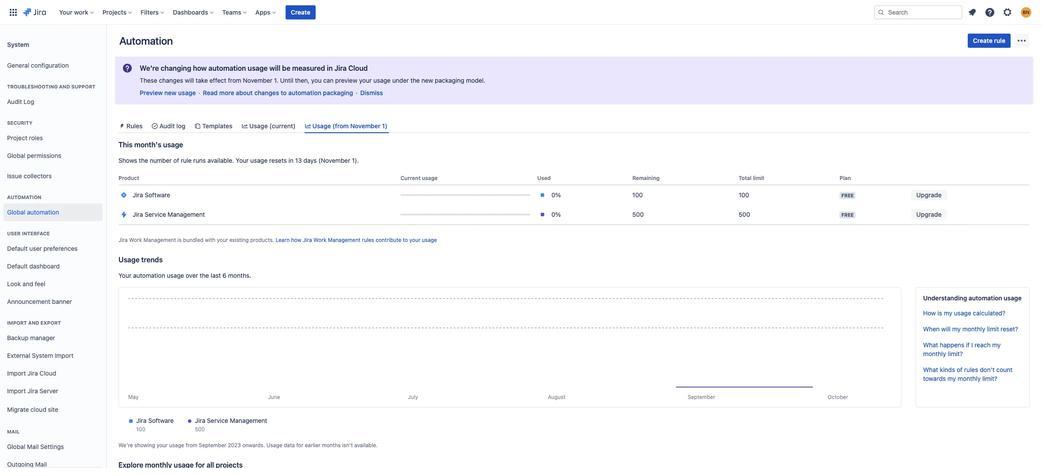 Task type: vqa. For each thing, say whether or not it's contained in the screenshot.
the for on the bottom of the page
yes



Task type: describe. For each thing, give the bounding box(es) containing it.
runs
[[193, 157, 206, 164]]

cloud inside the "we're changing how automation usage will be measured in jira cloud these changes will take effect from november 1. until then, you can preview your usage under the new packaging model."
[[349, 64, 368, 72]]

usage left resets
[[250, 157, 268, 164]]

software for jira software 100
[[148, 417, 174, 424]]

management for jira service management
[[168, 211, 205, 218]]

templates
[[202, 122, 233, 130]]

take
[[196, 77, 208, 84]]

configuration
[[31, 61, 69, 69]]

0% for 500
[[552, 211, 561, 218]]

permissions
[[27, 152, 61, 159]]

current
[[401, 175, 421, 181]]

how is my usage calculated? link
[[924, 309, 1006, 317]]

external system import link
[[4, 347, 103, 365]]

month's
[[134, 141, 162, 149]]

measured
[[292, 64, 325, 72]]

automation group
[[4, 185, 103, 224]]

what for what happens if i reach my monthly limit?
[[924, 341, 939, 349]]

user interface
[[7, 231, 50, 236]]

total
[[739, 175, 752, 181]]

mail for global
[[27, 443, 39, 450]]

1 vertical spatial your
[[236, 157, 249, 164]]

upgrade link for 500
[[912, 209, 948, 220]]

1 vertical spatial rule
[[181, 157, 192, 164]]

log
[[177, 122, 186, 130]]

usage left over
[[167, 272, 184, 279]]

2 work from the left
[[314, 237, 327, 243]]

project roles
[[7, 134, 43, 141]]

import and export
[[7, 320, 61, 326]]

1 horizontal spatial the
[[200, 272, 209, 279]]

dashboards
[[173, 8, 208, 16]]

jira up usage trends
[[119, 237, 128, 243]]

0 horizontal spatial to
[[281, 89, 287, 96]]

jira software 100
[[136, 417, 174, 433]]

contribute
[[376, 237, 402, 243]]

we're for showing
[[119, 442, 133, 449]]

can
[[323, 77, 334, 84]]

(current)
[[270, 122, 296, 130]]

migrate
[[7, 406, 29, 413]]

0 horizontal spatial new
[[165, 89, 177, 96]]

site
[[48, 406, 58, 413]]

the inside the "we're changing how automation usage will be measured in jira cloud these changes will take effect from november 1. until then, you can preview your usage under the new packaging model."
[[411, 77, 420, 84]]

global for global automation
[[7, 208, 25, 216]]

interface
[[22, 231, 50, 236]]

understanding
[[924, 294, 968, 302]]

security group
[[4, 111, 103, 167]]

create rule
[[974, 37, 1006, 44]]

usage right contribute
[[422, 237, 437, 243]]

new inside the "we're changing how automation usage will be measured in jira cloud these changes will take effect from november 1. until then, you can preview your usage under the new packaging model."
[[422, 77, 434, 84]]

2023
[[228, 442, 241, 449]]

limit? inside the what kinds of rules don't count towards my monthly limit?
[[983, 375, 998, 382]]

usage (current) image
[[241, 122, 249, 129]]

resets
[[269, 157, 287, 164]]

management for jira service management 500
[[230, 417, 267, 424]]

i
[[972, 341, 974, 349]]

automation inside the "we're changing how automation usage will be measured in jira cloud these changes will take effect from november 1. until then, you can preview your usage under the new packaging model."
[[209, 64, 246, 72]]

about
[[236, 89, 253, 96]]

system inside import and export group
[[32, 352, 53, 359]]

issue collectors link
[[4, 167, 103, 185]]

plan
[[840, 175, 852, 181]]

jira inside the "we're changing how automation usage will be measured in jira cloud these changes will take effect from november 1. until then, you can preview your usage under the new packaging model."
[[335, 64, 347, 72]]

upgrade link for 100
[[912, 190, 948, 201]]

usage left data
[[267, 442, 283, 449]]

2 horizontal spatial will
[[942, 325, 951, 333]]

jira service management 500
[[195, 417, 267, 433]]

1 vertical spatial is
[[938, 309, 943, 317]]

jira down product
[[133, 191, 143, 199]]

data
[[284, 442, 295, 449]]

you
[[311, 77, 322, 84]]

automation for understanding automation usage
[[969, 294, 1003, 302]]

automation inside group
[[7, 194, 41, 200]]

general configuration
[[7, 61, 69, 69]]

used
[[538, 175, 551, 181]]

if
[[967, 341, 970, 349]]

manager
[[30, 334, 55, 341]]

don't
[[981, 366, 995, 374]]

and for import
[[28, 320, 39, 326]]

global mail settings link
[[4, 438, 103, 456]]

filters button
[[138, 5, 168, 19]]

usage down jira software 100
[[169, 442, 184, 449]]

earlier
[[305, 442, 321, 449]]

onwards.
[[243, 442, 265, 449]]

automation for your automation usage over the last 6 months.
[[133, 272, 165, 279]]

1 horizontal spatial will
[[270, 64, 281, 72]]

preview
[[140, 89, 163, 96]]

global for global mail settings
[[7, 443, 25, 450]]

my up happens
[[953, 325, 961, 333]]

troubleshooting
[[7, 84, 58, 89]]

and for troubleshooting
[[59, 84, 70, 89]]

isn't
[[342, 442, 353, 449]]

projects
[[103, 8, 127, 16]]

teams
[[222, 8, 241, 16]]

actions image
[[1017, 35, 1028, 46]]

rules image
[[119, 122, 126, 129]]

changing
[[161, 64, 191, 72]]

0 horizontal spatial the
[[139, 157, 148, 164]]

banner containing your work
[[0, 0, 1043, 25]]

migrate cloud site
[[7, 406, 58, 413]]

teams button
[[220, 5, 250, 19]]

from inside the "we're changing how automation usage will be measured in jira cloud these changes will take effect from november 1. until then, you can preview your usage under the new packaging model."
[[228, 77, 241, 84]]

1 horizontal spatial automation
[[119, 35, 173, 47]]

user
[[7, 231, 21, 236]]

0 vertical spatial mail
[[7, 429, 20, 435]]

we're changing how automation usage will be measured in jira cloud these changes will take effect from november 1. until then, you can preview your usage under the new packaging model.
[[140, 64, 486, 84]]

over
[[186, 272, 198, 279]]

0 vertical spatial monthly
[[963, 325, 986, 333]]

0 vertical spatial system
[[7, 40, 29, 48]]

templates image
[[194, 122, 201, 129]]

under
[[393, 77, 409, 84]]

jira left server
[[28, 387, 38, 395]]

look and feel
[[7, 280, 45, 287]]

troubleshooting and support group
[[4, 74, 103, 113]]

2 · from the left
[[356, 89, 358, 96]]

upgrade for 100
[[917, 191, 942, 199]]

sidebar navigation image
[[96, 35, 116, 53]]

import jira cloud link
[[4, 365, 103, 382]]

usage trends
[[119, 256, 163, 264]]

calculated?
[[974, 309, 1006, 317]]

shows
[[119, 157, 137, 164]]

500 inside jira service management 500
[[195, 426, 205, 433]]

how
[[924, 309, 937, 317]]

1 work from the left
[[129, 237, 142, 243]]

export
[[41, 320, 61, 326]]

import jira server
[[7, 387, 58, 395]]

read
[[203, 89, 218, 96]]

create for create rule
[[974, 37, 993, 44]]

global for global permissions
[[7, 152, 25, 159]]

when will my monthly limit reset? link
[[924, 325, 1019, 333]]

we're for changing
[[140, 64, 159, 72]]

until
[[280, 77, 294, 84]]

log
[[24, 98, 34, 105]]

jira up import jira server
[[28, 369, 38, 377]]

outgoing mail
[[7, 460, 47, 468]]

import for import and export
[[7, 320, 27, 326]]

dismiss
[[361, 89, 383, 96]]

0 vertical spatial is
[[178, 237, 182, 243]]

audit log
[[159, 122, 186, 130]]

of inside the what kinds of rules don't count towards my monthly limit?
[[957, 366, 963, 374]]

usage for usage (from november 1)
[[313, 122, 331, 130]]

audit log link
[[4, 93, 103, 111]]

server
[[40, 387, 58, 395]]

0 vertical spatial of
[[174, 157, 179, 164]]

mail for outgoing
[[35, 460, 47, 468]]

0 horizontal spatial rules
[[362, 237, 374, 243]]

1 vertical spatial limit
[[988, 325, 1000, 333]]

Search field
[[875, 5, 963, 19]]

november inside the "we're changing how automation usage will be measured in jira cloud these changes will take effect from november 1. until then, you can preview your usage under the new packaging model."
[[243, 77, 273, 84]]

your right contribute
[[410, 237, 421, 243]]

1)
[[382, 122, 388, 130]]

1 horizontal spatial 500
[[633, 211, 644, 218]]

primary element
[[5, 0, 875, 25]]

rule inside button
[[995, 37, 1006, 44]]

2 horizontal spatial 100
[[739, 191, 750, 199]]

preview
[[335, 77, 358, 84]]

shows the number of rule runs available. your usage resets in 13 days (november 1).
[[119, 157, 359, 164]]

learn how jira work management rules contribute to your usage link
[[276, 237, 437, 243]]

global mail settings
[[7, 443, 64, 450]]

months.
[[228, 272, 251, 279]]

1 horizontal spatial 100
[[633, 191, 643, 199]]

1 vertical spatial available.
[[355, 442, 378, 449]]

dismiss button
[[361, 88, 383, 97]]

free for 500
[[842, 212, 855, 218]]

help image
[[985, 7, 996, 17]]

mail group
[[4, 419, 103, 468]]

global automation link
[[4, 204, 103, 221]]

towards
[[924, 375, 947, 382]]

in inside the "we're changing how automation usage will be measured in jira cloud these changes will take effect from november 1. until then, you can preview your usage under the new packaging model."
[[327, 64, 333, 72]]

we're showing your usage from september 2023 onwards. usage data for earlier months isn't available.
[[119, 442, 378, 449]]

import for import jira server
[[7, 387, 26, 395]]

jira inside jira software 100
[[136, 417, 147, 424]]

these
[[140, 77, 157, 84]]

1 vertical spatial in
[[289, 157, 294, 164]]

jira down "jira software"
[[133, 211, 143, 218]]

days
[[304, 157, 317, 164]]



Task type: locate. For each thing, give the bounding box(es) containing it.
available.
[[208, 157, 234, 164], [355, 442, 378, 449]]

0% for 100
[[552, 191, 561, 199]]

mail down global mail settings
[[35, 460, 47, 468]]

1 vertical spatial november
[[351, 122, 381, 130]]

will right when
[[942, 325, 951, 333]]

outgoing
[[7, 460, 34, 468]]

100 up showing
[[136, 426, 145, 433]]

2 horizontal spatial your
[[236, 157, 249, 164]]

create
[[291, 8, 311, 16], [974, 37, 993, 44]]

2 what from the top
[[924, 366, 939, 374]]

default for default user preferences
[[7, 245, 28, 252]]

and left support at the left top
[[59, 84, 70, 89]]

jira up 'september'
[[195, 417, 205, 424]]

your for your automation usage over the last 6 months.
[[119, 272, 131, 279]]

2 free from the top
[[842, 212, 855, 218]]

work up usage trends
[[129, 237, 142, 243]]

2 vertical spatial the
[[200, 272, 209, 279]]

1 horizontal spatial ·
[[356, 89, 358, 96]]

(from
[[333, 122, 349, 130]]

monthly down happens
[[924, 350, 947, 358]]

0 horizontal spatial cloud
[[40, 369, 56, 377]]

apps button
[[253, 5, 280, 19]]

and inside user interface group
[[23, 280, 33, 287]]

the left the "last"
[[200, 272, 209, 279]]

project
[[7, 134, 27, 141]]

0 horizontal spatial work
[[129, 237, 142, 243]]

import jira cloud
[[7, 369, 56, 377]]

your inside dropdown button
[[59, 8, 72, 16]]

trends
[[141, 256, 163, 264]]

remaining
[[633, 175, 660, 181]]

jira up preview
[[335, 64, 347, 72]]

global inside mail group
[[7, 443, 25, 450]]

cloud inside import and export group
[[40, 369, 56, 377]]

0 horizontal spatial how
[[193, 64, 207, 72]]

1 horizontal spatial we're
[[140, 64, 159, 72]]

how right learn
[[291, 237, 302, 243]]

your left work
[[59, 8, 72, 16]]

0 horizontal spatial system
[[7, 40, 29, 48]]

rules left contribute
[[362, 237, 374, 243]]

management inside jira service management 500
[[230, 417, 267, 424]]

your right showing
[[157, 442, 168, 449]]

usage down "take"
[[178, 89, 196, 96]]

·
[[199, 89, 200, 96], [356, 89, 358, 96]]

the right under
[[411, 77, 420, 84]]

0 vertical spatial upgrade link
[[912, 190, 948, 201]]

import inside import jira cloud link
[[7, 369, 26, 377]]

1 horizontal spatial limit?
[[983, 375, 998, 382]]

0 horizontal spatial limit?
[[949, 350, 964, 358]]

how inside the "we're changing how automation usage will be measured in jira cloud these changes will take effect from november 1. until then, you can preview your usage under the new packaging model."
[[193, 64, 207, 72]]

troubleshooting and support
[[7, 84, 96, 89]]

how is my usage calculated?
[[924, 309, 1006, 317]]

what kinds of rules don't count towards my monthly limit? link
[[924, 366, 1013, 382]]

this month's usage
[[119, 141, 183, 149]]

user interface group
[[4, 221, 103, 313]]

1 vertical spatial monthly
[[924, 350, 947, 358]]

free for 100
[[842, 193, 855, 198]]

service down "jira software"
[[145, 211, 166, 218]]

product
[[119, 175, 139, 181]]

usage
[[249, 122, 268, 130], [313, 122, 331, 130], [119, 256, 140, 264], [267, 442, 283, 449]]

0 vertical spatial in
[[327, 64, 333, 72]]

1 global from the top
[[7, 152, 25, 159]]

software for jira software
[[145, 191, 170, 199]]

your down usage (current) icon
[[236, 157, 249, 164]]

when
[[924, 325, 940, 333]]

jira up showing
[[136, 417, 147, 424]]

what for what kinds of rules don't count towards my monthly limit?
[[924, 366, 939, 374]]

1 vertical spatial and
[[23, 280, 33, 287]]

cloud up preview
[[349, 64, 368, 72]]

current usage
[[401, 175, 438, 181]]

rules inside the what kinds of rules don't count towards my monthly limit?
[[965, 366, 979, 374]]

1 default from the top
[[7, 245, 28, 252]]

system up general
[[7, 40, 29, 48]]

0 vertical spatial audit
[[7, 98, 22, 105]]

support
[[71, 84, 96, 89]]

import up "migrate"
[[7, 387, 26, 395]]

default down user
[[7, 245, 28, 252]]

1 vertical spatial what
[[924, 366, 939, 374]]

0 vertical spatial will
[[270, 64, 281, 72]]

model.
[[466, 77, 486, 84]]

for
[[297, 442, 304, 449]]

rule
[[995, 37, 1006, 44], [181, 157, 192, 164]]

monthly inside what happens if i reach my monthly limit?
[[924, 350, 947, 358]]

1 horizontal spatial system
[[32, 352, 53, 359]]

import jira server link
[[4, 382, 103, 400]]

tab list containing rules
[[115, 119, 1034, 133]]

usage (from november 1)
[[313, 122, 388, 130]]

is left bundled
[[178, 237, 182, 243]]

2 vertical spatial your
[[119, 272, 131, 279]]

audit for audit log
[[159, 122, 175, 130]]

1 vertical spatial automation
[[7, 194, 41, 200]]

0 horizontal spatial from
[[186, 442, 197, 449]]

0 vertical spatial rule
[[995, 37, 1006, 44]]

import down external
[[7, 369, 26, 377]]

2 0% from the top
[[552, 211, 561, 218]]

1 horizontal spatial limit
[[988, 325, 1000, 333]]

usage left trends
[[119, 256, 140, 264]]

· left dismiss
[[356, 89, 358, 96]]

500 down total
[[739, 211, 751, 218]]

1 vertical spatial audit
[[159, 122, 175, 130]]

automation down then,
[[288, 89, 322, 96]]

usage right current
[[422, 175, 438, 181]]

2 vertical spatial global
[[7, 443, 25, 450]]

rules left don't
[[965, 366, 979, 374]]

0 horizontal spatial changes
[[159, 77, 183, 84]]

my inside the what kinds of rules don't count towards my monthly limit?
[[948, 375, 957, 382]]

my down kinds
[[948, 375, 957, 382]]

from left 'september'
[[186, 442, 197, 449]]

import up 'backup'
[[7, 320, 27, 326]]

global
[[7, 152, 25, 159], [7, 208, 25, 216], [7, 443, 25, 450]]

announcement
[[7, 298, 50, 305]]

announcement banner
[[7, 298, 72, 305]]

software inside jira software 100
[[148, 417, 174, 424]]

packaging down preview
[[323, 89, 353, 96]]

0 horizontal spatial available.
[[208, 157, 234, 164]]

automation for global automation
[[27, 208, 59, 216]]

upgrade link
[[912, 190, 948, 201], [912, 209, 948, 220]]

automation up calculated?
[[969, 294, 1003, 302]]

usage right usage (current) icon
[[249, 122, 268, 130]]

1 horizontal spatial changes
[[255, 89, 279, 96]]

global inside security group
[[7, 152, 25, 159]]

look and feel link
[[4, 275, 103, 293]]

software up showing
[[148, 417, 174, 424]]

automation down trends
[[133, 272, 165, 279]]

new right under
[[422, 77, 434, 84]]

banner
[[52, 298, 72, 305]]

usage right usage (from november 1) icon
[[313, 122, 331, 130]]

audit for audit log
[[7, 98, 22, 105]]

import and export group
[[4, 311, 103, 422]]

2 upgrade link from the top
[[912, 209, 948, 220]]

0 horizontal spatial november
[[243, 77, 273, 84]]

and up backup manager
[[28, 320, 39, 326]]

usage up preview new usage · read more about changes to automation packaging · dismiss
[[248, 64, 268, 72]]

upgrade for 500
[[917, 211, 942, 218]]

showing
[[135, 442, 155, 449]]

import inside import jira server link
[[7, 387, 26, 395]]

what inside what happens if i reach my monthly limit?
[[924, 341, 939, 349]]

search image
[[878, 9, 885, 16]]

audit right audit log image
[[159, 122, 175, 130]]

1 vertical spatial upgrade link
[[912, 209, 948, 220]]

audit inside troubleshooting and support group
[[7, 98, 22, 105]]

0 horizontal spatial of
[[174, 157, 179, 164]]

0 vertical spatial what
[[924, 341, 939, 349]]

1 horizontal spatial service
[[207, 417, 228, 424]]

how up "take"
[[193, 64, 207, 72]]

0 vertical spatial automation
[[119, 35, 173, 47]]

monthly inside the what kinds of rules don't count towards my monthly limit?
[[958, 375, 981, 382]]

0 vertical spatial to
[[281, 89, 287, 96]]

your for your work
[[59, 8, 72, 16]]

my down "understanding"
[[945, 309, 953, 317]]

usage up the when will my monthly limit reset?
[[955, 309, 972, 317]]

to down until at the top
[[281, 89, 287, 96]]

projects button
[[100, 5, 135, 19]]

2 upgrade from the top
[[917, 211, 942, 218]]

1 vertical spatial limit?
[[983, 375, 998, 382]]

1 horizontal spatial of
[[957, 366, 963, 374]]

security
[[7, 120, 33, 126]]

limit right total
[[754, 175, 765, 181]]

1 vertical spatial the
[[139, 157, 148, 164]]

rule left actions image
[[995, 37, 1006, 44]]

general configuration link
[[4, 57, 103, 74]]

what inside the what kinds of rules don't count towards my monthly limit?
[[924, 366, 939, 374]]

from up more on the left of the page
[[228, 77, 241, 84]]

your automation usage over the last 6 months.
[[119, 272, 251, 279]]

· left the 'read'
[[199, 89, 200, 96]]

tab list
[[115, 119, 1034, 133]]

of right kinds
[[957, 366, 963, 374]]

monthly up i
[[963, 325, 986, 333]]

limit? inside what happens if i reach my monthly limit?
[[949, 350, 964, 358]]

1 vertical spatial packaging
[[323, 89, 353, 96]]

1 vertical spatial we're
[[119, 442, 133, 449]]

external system import
[[7, 352, 74, 359]]

default for default dashboard
[[7, 262, 28, 270]]

1 vertical spatial of
[[957, 366, 963, 374]]

6
[[223, 272, 227, 279]]

0 vertical spatial packaging
[[435, 77, 465, 84]]

audit
[[7, 98, 22, 105], [159, 122, 175, 130]]

2 global from the top
[[7, 208, 25, 216]]

monthly down don't
[[958, 375, 981, 382]]

the right "shows"
[[139, 157, 148, 164]]

dashboard
[[29, 262, 60, 270]]

0 vertical spatial default
[[7, 245, 28, 252]]

service for jira service management
[[145, 211, 166, 218]]

1 vertical spatial system
[[32, 352, 53, 359]]

100 down remaining
[[633, 191, 643, 199]]

migrate cloud site link
[[4, 400, 103, 419]]

0 vertical spatial new
[[422, 77, 434, 84]]

preview new usage · read more about changes to automation packaging · dismiss
[[140, 89, 383, 96]]

available. right the runs on the left top of the page
[[208, 157, 234, 164]]

jira right learn
[[303, 237, 312, 243]]

limit down calculated?
[[988, 325, 1000, 333]]

automation inside group
[[27, 208, 59, 216]]

2 vertical spatial will
[[942, 325, 951, 333]]

available. right isn't
[[355, 442, 378, 449]]

your profile and settings image
[[1022, 7, 1032, 17]]

changes down 1.
[[255, 89, 279, 96]]

global up user
[[7, 208, 25, 216]]

of right number
[[174, 157, 179, 164]]

packaging left model. at the left top of the page
[[435, 77, 465, 84]]

limit? down don't
[[983, 375, 998, 382]]

100 inside jira software 100
[[136, 426, 145, 433]]

0 vertical spatial cloud
[[349, 64, 368, 72]]

global permissions link
[[4, 147, 103, 165]]

will left "take"
[[185, 77, 194, 84]]

new right preview
[[165, 89, 177, 96]]

1 horizontal spatial how
[[291, 237, 302, 243]]

automation up interface
[[27, 208, 59, 216]]

0 horizontal spatial packaging
[[323, 89, 353, 96]]

settings image
[[1003, 7, 1014, 17]]

500
[[633, 211, 644, 218], [739, 211, 751, 218], [195, 426, 205, 433]]

your right with
[[217, 237, 228, 243]]

we're left showing
[[119, 442, 133, 449]]

1 vertical spatial to
[[403, 237, 408, 243]]

usage up calculated?
[[1005, 294, 1022, 302]]

import for import jira cloud
[[7, 369, 26, 377]]

1 what from the top
[[924, 341, 939, 349]]

1 horizontal spatial from
[[228, 77, 241, 84]]

to right contribute
[[403, 237, 408, 243]]

november up preview new usage · read more about changes to automation packaging · dismiss
[[243, 77, 273, 84]]

is
[[178, 237, 182, 243], [938, 309, 943, 317]]

usage (from november 1) image
[[305, 122, 312, 129]]

1 vertical spatial from
[[186, 442, 197, 449]]

1 horizontal spatial is
[[938, 309, 943, 317]]

2 horizontal spatial the
[[411, 77, 420, 84]]

outgoing mail link
[[4, 456, 103, 468]]

1 vertical spatial rules
[[965, 366, 979, 374]]

happens
[[941, 341, 965, 349]]

0 vertical spatial your
[[59, 8, 72, 16]]

1 vertical spatial software
[[148, 417, 174, 424]]

what down when
[[924, 341, 939, 349]]

create down help icon
[[974, 37, 993, 44]]

packaging inside the "we're changing how automation usage will be measured in jira cloud these changes will take effect from november 1. until then, you can preview your usage under the new packaging model."
[[435, 77, 465, 84]]

2 horizontal spatial 500
[[739, 211, 751, 218]]

project roles link
[[4, 129, 103, 147]]

1 0% from the top
[[552, 191, 561, 199]]

100 down total
[[739, 191, 750, 199]]

and left "feel"
[[23, 280, 33, 287]]

jira service management
[[133, 211, 205, 218]]

your work
[[59, 8, 88, 16]]

1 horizontal spatial rules
[[965, 366, 979, 374]]

new
[[422, 77, 434, 84], [165, 89, 177, 96]]

1 vertical spatial 0%
[[552, 211, 561, 218]]

create rule button
[[969, 34, 1011, 48]]

rule left the runs on the left top of the page
[[181, 157, 192, 164]]

service for jira service management 500
[[207, 417, 228, 424]]

0 vertical spatial the
[[411, 77, 420, 84]]

0 vertical spatial free
[[842, 193, 855, 198]]

banner
[[0, 0, 1043, 25]]

my inside what happens if i reach my monthly limit?
[[993, 341, 1002, 349]]

notifications image
[[968, 7, 978, 17]]

0 horizontal spatial audit
[[7, 98, 22, 105]]

monthly
[[963, 325, 986, 333], [924, 350, 947, 358], [958, 375, 981, 382]]

1 vertical spatial how
[[291, 237, 302, 243]]

system
[[7, 40, 29, 48], [32, 352, 53, 359]]

0 vertical spatial we're
[[140, 64, 159, 72]]

in left 13
[[289, 157, 294, 164]]

service inside jira service management 500
[[207, 417, 228, 424]]

import
[[7, 320, 27, 326], [55, 352, 74, 359], [7, 369, 26, 377], [7, 387, 26, 395]]

audit log image
[[152, 122, 159, 129]]

0 vertical spatial 0%
[[552, 191, 561, 199]]

will left be
[[270, 64, 281, 72]]

limit? down happens
[[949, 350, 964, 358]]

1 · from the left
[[199, 89, 200, 96]]

cloud
[[349, 64, 368, 72], [40, 369, 56, 377]]

create inside button
[[974, 37, 993, 44]]

system down manager on the bottom of the page
[[32, 352, 53, 359]]

0 vertical spatial from
[[228, 77, 241, 84]]

usage
[[248, 64, 268, 72], [374, 77, 391, 84], [178, 89, 196, 96], [163, 141, 183, 149], [250, 157, 268, 164], [422, 175, 438, 181], [422, 237, 437, 243], [167, 272, 184, 279], [1005, 294, 1022, 302], [955, 309, 972, 317], [169, 442, 184, 449]]

be
[[282, 64, 291, 72]]

usage down 'audit log'
[[163, 141, 183, 149]]

to
[[281, 89, 287, 96], [403, 237, 408, 243]]

changes inside the "we're changing how automation usage will be measured in jira cloud these changes will take effect from november 1. until then, you can preview your usage under the new packaging model."
[[159, 77, 183, 84]]

global automation
[[7, 208, 59, 216]]

1 upgrade from the top
[[917, 191, 942, 199]]

jira service management image
[[120, 211, 127, 218], [120, 211, 127, 218]]

what happens if i reach my monthly limit?
[[924, 341, 1002, 358]]

1).
[[352, 157, 359, 164]]

0 horizontal spatial limit
[[754, 175, 765, 181]]

learn
[[276, 237, 290, 243]]

with
[[205, 237, 216, 243]]

0 horizontal spatial ·
[[199, 89, 200, 96]]

1 horizontal spatial packaging
[[435, 77, 465, 84]]

september
[[199, 442, 226, 449]]

default up look
[[7, 262, 28, 270]]

create for create
[[291, 8, 311, 16]]

2 default from the top
[[7, 262, 28, 270]]

software up jira service management
[[145, 191, 170, 199]]

0 vertical spatial how
[[193, 64, 207, 72]]

(november
[[319, 157, 351, 164]]

limit
[[754, 175, 765, 181], [988, 325, 1000, 333]]

jira software
[[133, 191, 170, 199]]

1 horizontal spatial available.
[[355, 442, 378, 449]]

jira software image
[[120, 192, 127, 199], [120, 192, 127, 199]]

what up towards
[[924, 366, 939, 374]]

your inside the "we're changing how automation usage will be measured in jira cloud these changes will take effect from november 1. until then, you can preview your usage under the new packaging model."
[[359, 77, 372, 84]]

0 horizontal spatial 100
[[136, 426, 145, 433]]

management for jira work management is bundled with your existing products. learn how jira work management rules contribute to your usage
[[144, 237, 176, 243]]

1 upgrade link from the top
[[912, 190, 948, 201]]

usage for usage trends
[[119, 256, 140, 264]]

your
[[359, 77, 372, 84], [217, 237, 228, 243], [410, 237, 421, 243], [157, 442, 168, 449]]

create inside button
[[291, 8, 311, 16]]

issue collectors
[[7, 172, 52, 179]]

0 horizontal spatial create
[[291, 8, 311, 16]]

roles
[[29, 134, 43, 141]]

in
[[327, 64, 333, 72], [289, 157, 294, 164]]

1 horizontal spatial your
[[119, 272, 131, 279]]

0 vertical spatial available.
[[208, 157, 234, 164]]

global inside automation group
[[7, 208, 25, 216]]

0 vertical spatial upgrade
[[917, 191, 942, 199]]

1 vertical spatial create
[[974, 37, 993, 44]]

global permissions
[[7, 152, 61, 159]]

0 vertical spatial limit?
[[949, 350, 964, 358]]

0 horizontal spatial will
[[185, 77, 194, 84]]

0 vertical spatial global
[[7, 152, 25, 159]]

usage for usage (current)
[[249, 122, 268, 130]]

we're inside the "we're changing how automation usage will be measured in jira cloud these changes will take effect from november 1. until then, you can preview your usage under the new packaging model."
[[140, 64, 159, 72]]

issue
[[7, 172, 22, 179]]

global down project
[[7, 152, 25, 159]]

500 down remaining
[[633, 211, 644, 218]]

2 vertical spatial and
[[28, 320, 39, 326]]

1 free from the top
[[842, 193, 855, 198]]

service up 'september'
[[207, 417, 228, 424]]

2 vertical spatial monthly
[[958, 375, 981, 382]]

reset?
[[1001, 325, 1019, 333]]

0 vertical spatial service
[[145, 211, 166, 218]]

jira inside jira service management 500
[[195, 417, 205, 424]]

import inside external system import link
[[55, 352, 74, 359]]

in up "can"
[[327, 64, 333, 72]]

import down backup manager link in the left bottom of the page
[[55, 352, 74, 359]]

number
[[150, 157, 172, 164]]

3 global from the top
[[7, 443, 25, 450]]

1 horizontal spatial create
[[974, 37, 993, 44]]

backup
[[7, 334, 28, 341]]

and for look
[[23, 280, 33, 287]]

jira image
[[23, 7, 46, 17], [23, 7, 46, 17]]

your work button
[[57, 5, 97, 19]]

0 vertical spatial software
[[145, 191, 170, 199]]

0 vertical spatial limit
[[754, 175, 765, 181]]

0 vertical spatial rules
[[362, 237, 374, 243]]

usage up dismiss
[[374, 77, 391, 84]]

appswitcher icon image
[[8, 7, 19, 17]]

changes up preview new usage button
[[159, 77, 183, 84]]

products.
[[250, 237, 274, 243]]

november
[[243, 77, 273, 84], [351, 122, 381, 130]]

cloud up server
[[40, 369, 56, 377]]



